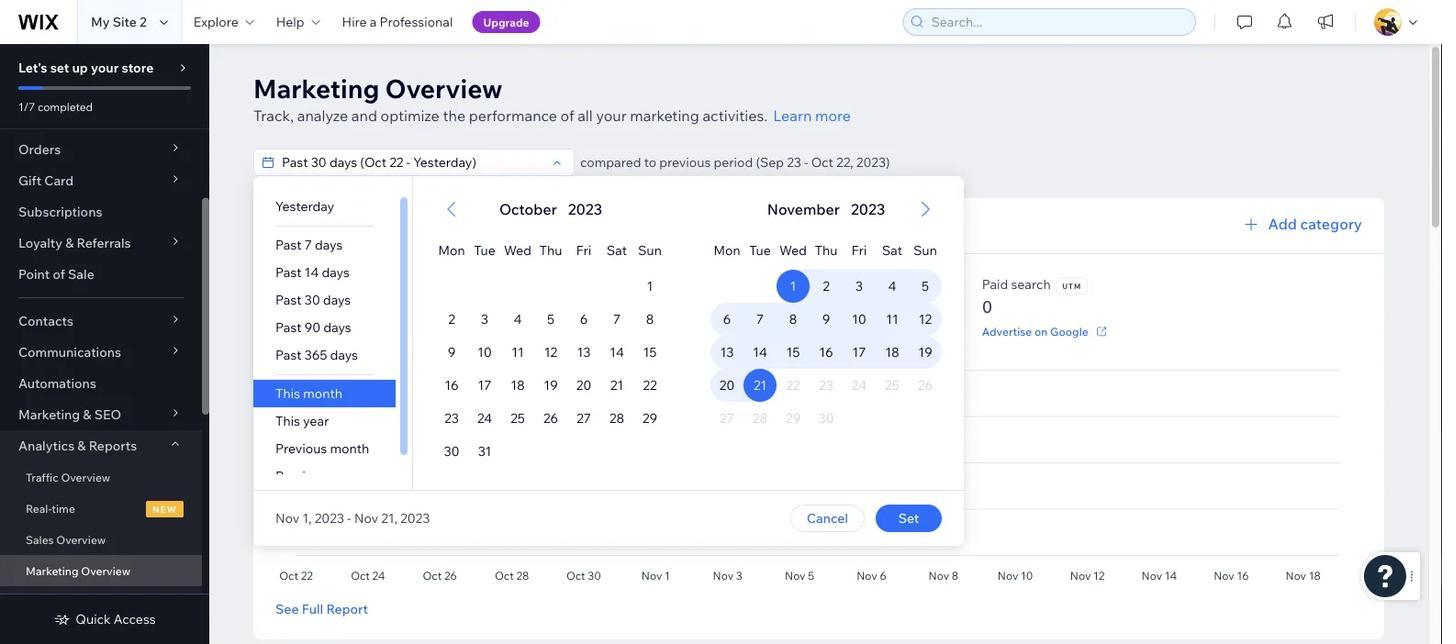 Task type: describe. For each thing, give the bounding box(es) containing it.
row containing 23
[[435, 402, 667, 435]]

see full report
[[276, 602, 368, 618]]

1 horizontal spatial 7
[[613, 311, 621, 327]]

1 vertical spatial -
[[347, 511, 351, 527]]

29
[[643, 411, 658, 427]]

sales overview link
[[0, 524, 202, 556]]

2023 down compared at left top
[[568, 200, 603, 219]]

past 30 days
[[276, 292, 351, 308]]

gift
[[18, 173, 41, 189]]

create an email campaign link
[[628, 323, 784, 340]]

set button
[[876, 505, 942, 533]]

2 20 from the left
[[720, 378, 735, 394]]

sidebar element
[[0, 44, 209, 645]]

yesterday
[[276, 198, 335, 214]]

quick access
[[76, 612, 156, 628]]

overview for marketing overview
[[81, 564, 131, 578]]

0 vertical spatial 12
[[919, 311, 932, 327]]

the
[[443, 107, 466, 125]]

list box containing yesterday
[[254, 193, 412, 490]]

0 horizontal spatial 7
[[305, 237, 312, 253]]

marketing overview track, analyze and optimize the performance of all your marketing activities. learn more
[[254, 72, 851, 125]]

2 8 from the left
[[790, 311, 798, 327]]

1 vertical spatial 16
[[445, 378, 459, 394]]

0 vertical spatial 19
[[919, 344, 933, 361]]

my site 2
[[91, 14, 147, 30]]

post
[[530, 325, 553, 338]]

real-
[[26, 502, 52, 516]]

communications button
[[0, 337, 202, 368]]

23 inside row
[[445, 411, 459, 427]]

email
[[628, 276, 660, 293]]

learn
[[774, 107, 812, 125]]

1 horizontal spatial -
[[805, 154, 809, 170]]

explore
[[194, 14, 239, 30]]

2023 right "1,"
[[315, 511, 344, 527]]

hire
[[342, 14, 367, 30]]

marketing for marketing overview
[[26, 564, 79, 578]]

organic search 0 manage site seo
[[276, 276, 366, 338]]

my
[[91, 14, 110, 30]]

previous year
[[276, 468, 356, 485]]

automations
[[18, 376, 96, 392]]

0 horizontal spatial 10
[[478, 344, 492, 361]]

create a social post link
[[452, 323, 575, 340]]

1 horizontal spatial 3
[[856, 278, 863, 294]]

past 7 days
[[276, 237, 343, 253]]

& for loyalty
[[65, 235, 74, 251]]

1 vertical spatial 3
[[481, 311, 489, 327]]

1 nov from the left
[[276, 511, 300, 527]]

sale
[[68, 266, 94, 282]]

cancel button
[[791, 505, 865, 533]]

search for paid search
[[1012, 276, 1051, 293]]

add category button
[[1241, 213, 1363, 235]]

0 vertical spatial 23
[[787, 154, 802, 170]]

report
[[326, 602, 368, 618]]

and
[[352, 107, 378, 125]]

create for create an email campaign
[[628, 325, 663, 338]]

days for past 30 days
[[323, 292, 351, 308]]

sessions by traffic category
[[276, 217, 472, 235]]

days for past 365 days
[[330, 347, 358, 363]]

campaign
[[711, 325, 762, 338]]

subscriptions link
[[0, 197, 202, 228]]

row containing 20
[[711, 369, 942, 402]]

sales
[[26, 533, 54, 547]]

advertise on google link
[[982, 323, 1111, 340]]

utm for paid social
[[881, 282, 900, 291]]

26
[[544, 411, 559, 427]]

activities.
[[703, 107, 768, 125]]

advertise on social media link
[[806, 323, 961, 340]]

days for past 14 days
[[322, 265, 350, 281]]

gift card
[[18, 173, 74, 189]]

advertise for search
[[982, 325, 1033, 338]]

365
[[305, 347, 327, 363]]

month for previous month
[[330, 441, 370, 457]]

point of sale link
[[0, 259, 202, 290]]

row containing 13
[[711, 336, 942, 369]]

help
[[276, 14, 305, 30]]

communications
[[18, 344, 121, 361]]

1 horizontal spatial 16
[[820, 344, 834, 361]]

traffic overview
[[26, 471, 110, 485]]

your inside sidebar element
[[91, 60, 119, 76]]

1 13 from the left
[[577, 344, 591, 361]]

traffic
[[363, 217, 406, 235]]

0 vertical spatial 17
[[853, 344, 867, 361]]

month for this month
[[303, 386, 343, 402]]

traffic overview link
[[0, 462, 202, 493]]

to
[[644, 154, 657, 170]]

real-time
[[26, 502, 75, 516]]

tue for 3
[[474, 242, 496, 259]]

orders button
[[0, 134, 202, 165]]

year for previous year
[[330, 468, 356, 485]]

subscriptions
[[18, 204, 102, 220]]

2 nov from the left
[[354, 511, 379, 527]]

thu for 5
[[540, 242, 563, 259]]

add category
[[1269, 215, 1363, 233]]

manage site seo link
[[276, 323, 387, 340]]

analytics & reports
[[18, 438, 137, 454]]

professional
[[380, 14, 453, 30]]

social for create a social post
[[498, 325, 527, 338]]

24
[[477, 411, 492, 427]]

alert containing october
[[494, 198, 608, 220]]

1 15 from the left
[[644, 344, 657, 361]]

loyalty & referrals button
[[0, 228, 202, 259]]

2 6 from the left
[[724, 311, 731, 327]]

category inside button
[[1301, 215, 1363, 233]]

full
[[302, 602, 324, 618]]

1 vertical spatial 17
[[478, 378, 492, 394]]

see
[[276, 602, 299, 618]]

sat for 11
[[883, 242, 903, 259]]

1 8 from the left
[[646, 311, 654, 327]]

0 vertical spatial 30
[[305, 292, 320, 308]]

& for marketing
[[83, 407, 91, 423]]

marketing & seo button
[[0, 400, 202, 431]]

this month
[[276, 386, 343, 402]]

21 inside cell
[[754, 378, 767, 394]]

google
[[1051, 325, 1089, 338]]

marketing for marketing & seo
[[18, 407, 80, 423]]

0 vertical spatial 9
[[823, 311, 831, 327]]

past for past 365 days
[[276, 347, 302, 363]]

previous for previous year
[[276, 468, 327, 485]]

referrals
[[77, 235, 131, 251]]

on for paid search
[[1035, 325, 1048, 338]]

sun for 12
[[914, 242, 938, 259]]

a for social
[[489, 325, 495, 338]]

0 vertical spatial 2
[[140, 14, 147, 30]]

0 vertical spatial 5
[[922, 278, 930, 294]]

compared
[[580, 154, 642, 170]]

seo inside dropdown button
[[94, 407, 121, 423]]

1 horizontal spatial 10
[[853, 311, 867, 327]]

organic
[[276, 276, 323, 293]]

2 row group from the left
[[689, 270, 964, 490]]

overview for traffic overview
[[61, 471, 110, 485]]

alert containing november
[[762, 198, 891, 220]]

0 horizontal spatial category
[[409, 217, 472, 235]]

25
[[511, 411, 525, 427]]

Search... field
[[926, 9, 1190, 35]]

2 horizontal spatial 7
[[757, 311, 764, 327]]

this for this month
[[276, 386, 300, 402]]

this for this year
[[276, 413, 300, 429]]

wednesday, november 1, 2023 cell
[[777, 270, 810, 303]]

0 horizontal spatial 14
[[305, 265, 319, 281]]

row containing 1
[[711, 270, 942, 303]]

1 horizontal spatial 18
[[886, 344, 900, 361]]

more
[[816, 107, 851, 125]]

automations link
[[0, 368, 202, 400]]

overview for sales overview
[[56, 533, 106, 547]]

tue for 7
[[750, 242, 771, 259]]

compared to previous period (sep 23 - oct 22, 2023)
[[580, 154, 891, 170]]

advertise on social media
[[806, 325, 939, 338]]

oct
[[812, 154, 834, 170]]

email marketing
[[628, 276, 724, 293]]

contacts button
[[0, 306, 202, 337]]

an
[[665, 325, 678, 338]]

2023 right the 21,
[[401, 511, 430, 527]]

this year
[[276, 413, 329, 429]]

set
[[899, 511, 920, 527]]

november
[[768, 200, 840, 219]]

1 vertical spatial 4
[[514, 311, 522, 327]]

1 vertical spatial marketing
[[663, 276, 724, 293]]

1 horizontal spatial social
[[835, 276, 869, 293]]

optimize
[[381, 107, 440, 125]]

paid for paid social
[[806, 276, 832, 293]]

2 horizontal spatial 14
[[753, 344, 768, 361]]

card
[[44, 173, 74, 189]]

quick
[[76, 612, 111, 628]]



Task type: locate. For each thing, give the bounding box(es) containing it.
row group
[[413, 270, 689, 490], [689, 270, 964, 490]]

past for past 7 days
[[276, 237, 302, 253]]

your
[[91, 60, 119, 76], [596, 107, 627, 125]]

month
[[303, 386, 343, 402], [330, 441, 370, 457]]

10 down create a social post
[[478, 344, 492, 361]]

1 0 from the left
[[276, 296, 286, 317]]

4 past from the top
[[276, 320, 302, 336]]

advertise down paid search at the right top of page
[[982, 325, 1033, 338]]

this up this year
[[276, 386, 300, 402]]

0 horizontal spatial alert
[[494, 198, 608, 220]]

social for advertise on social media
[[874, 325, 904, 338]]

10 down paid social
[[853, 311, 867, 327]]

0 vertical spatial month
[[303, 386, 343, 402]]

2 paid from the left
[[982, 276, 1009, 293]]

row containing 16
[[435, 369, 667, 402]]

year down previous month
[[330, 468, 356, 485]]

store
[[122, 60, 154, 76]]

0 inside organic search 0 manage site seo
[[276, 296, 286, 317]]

1 vertical spatial 10
[[478, 344, 492, 361]]

90
[[305, 320, 321, 336]]

upgrade
[[483, 15, 530, 29]]

1 horizontal spatial on
[[1035, 325, 1048, 338]]

a for professional
[[370, 14, 377, 30]]

thu up paid social
[[815, 242, 838, 259]]

2 sat from the left
[[883, 242, 903, 259]]

tue down november
[[750, 242, 771, 259]]

your right up
[[91, 60, 119, 76]]

of inside marketing overview track, analyze and optimize the performance of all your marketing activities. learn more
[[561, 107, 575, 125]]

1 vertical spatial this
[[276, 413, 300, 429]]

marketing for marketing overview track, analyze and optimize the performance of all your marketing activities. learn more
[[254, 72, 380, 104]]

october
[[500, 200, 557, 219]]

advertise on google
[[982, 325, 1089, 338]]

1 vertical spatial 9
[[448, 344, 456, 361]]

days down the by
[[315, 237, 343, 253]]

marketing up email
[[663, 276, 724, 293]]

7 up 'tuesday, november 21, 2023' cell
[[757, 311, 764, 327]]

0 horizontal spatial 18
[[511, 378, 525, 394]]

traffic
[[26, 471, 58, 485]]

mon tue wed thu up wednesday, november 1, 2023 cell
[[714, 242, 838, 259]]

1 vertical spatial of
[[53, 266, 65, 282]]

point
[[18, 266, 50, 282]]

fri for 6
[[576, 242, 592, 259]]

&
[[65, 235, 74, 251], [83, 407, 91, 423], [77, 438, 86, 454]]

0
[[276, 296, 286, 317], [452, 296, 462, 317], [806, 296, 816, 317], [982, 296, 993, 317]]

2 mon tue wed thu from the left
[[714, 242, 838, 259]]

14 down "campaign"
[[753, 344, 768, 361]]

mon for 6
[[714, 242, 741, 259]]

1 horizontal spatial 5
[[922, 278, 930, 294]]

0 down paid search at the right top of page
[[982, 296, 993, 317]]

row containing 6
[[711, 303, 942, 336]]

2 on from the left
[[1035, 325, 1048, 338]]

past down past 7 days
[[276, 265, 302, 281]]

21 left the 22
[[611, 378, 624, 394]]

overview for marketing overview track, analyze and optimize the performance of all your marketing activities. learn more
[[385, 72, 503, 104]]

search up advertise on google
[[1012, 276, 1051, 293]]

1 horizontal spatial 17
[[853, 344, 867, 361]]

1 vertical spatial 18
[[511, 378, 525, 394]]

1 horizontal spatial seo
[[341, 325, 365, 338]]

a right hire
[[370, 14, 377, 30]]

0 vertical spatial of
[[561, 107, 575, 125]]

1 vertical spatial your
[[596, 107, 627, 125]]

0 vertical spatial marketing
[[630, 107, 700, 125]]

3 0 from the left
[[806, 296, 816, 317]]

0 horizontal spatial paid
[[806, 276, 832, 293]]

marketing inside marketing overview track, analyze and optimize the performance of all your marketing activities. learn more
[[254, 72, 380, 104]]

overview
[[385, 72, 503, 104], [61, 471, 110, 485], [56, 533, 106, 547], [81, 564, 131, 578]]

sat down compared at left top
[[607, 242, 627, 259]]

row containing 9
[[435, 336, 667, 369]]

tuesday, november 21, 2023 cell
[[744, 369, 777, 402]]

sat up advertise on social media link
[[883, 242, 903, 259]]

1 horizontal spatial 23
[[787, 154, 802, 170]]

17 up 24
[[478, 378, 492, 394]]

3 up advertise on social media
[[856, 278, 863, 294]]

past for past 30 days
[[276, 292, 302, 308]]

2023 down 2023)
[[851, 200, 886, 219]]

period
[[714, 154, 753, 170]]

0 horizontal spatial 16
[[445, 378, 459, 394]]

2 13 from the left
[[721, 344, 734, 361]]

previous down this year
[[276, 441, 327, 457]]

help button
[[265, 0, 331, 44]]

1 20 from the left
[[577, 378, 592, 394]]

sat for 7
[[607, 242, 627, 259]]

2 right wednesday, november 1, 2023 cell
[[823, 278, 830, 294]]

previous
[[660, 154, 711, 170]]

row containing 2
[[435, 303, 667, 336]]

1 horizontal spatial 2
[[448, 311, 455, 327]]

social left media
[[874, 325, 904, 338]]

2 utm from the left
[[1063, 282, 1082, 291]]

days down 'manage site seo' link
[[330, 347, 358, 363]]

2 this from the top
[[276, 413, 300, 429]]

1 vertical spatial 11
[[512, 344, 524, 361]]

1 horizontal spatial advertise
[[982, 325, 1033, 338]]

1 horizontal spatial a
[[489, 325, 495, 338]]

4 0 from the left
[[982, 296, 993, 317]]

1 horizontal spatial alert
[[762, 198, 891, 220]]

5 past from the top
[[276, 347, 302, 363]]

9 down paid social
[[823, 311, 831, 327]]

0 horizontal spatial 30
[[305, 292, 320, 308]]

& for analytics
[[77, 438, 86, 454]]

1 vertical spatial 12
[[545, 344, 558, 361]]

1 inside cell
[[791, 278, 797, 294]]

grid
[[413, 176, 689, 490], [689, 176, 964, 490]]

2 wed from the left
[[780, 242, 807, 259]]

0 horizontal spatial of
[[53, 266, 65, 282]]

13 down "campaign"
[[721, 344, 734, 361]]

overview inside "link"
[[81, 564, 131, 578]]

orders
[[18, 141, 61, 158]]

hire a professional
[[342, 14, 453, 30]]

days for past 7 days
[[315, 237, 343, 253]]

11 down create a social post link
[[512, 344, 524, 361]]

1 horizontal spatial 11
[[887, 311, 899, 327]]

days up 'manage site seo' link
[[323, 292, 351, 308]]

1 advertise from the left
[[806, 325, 856, 338]]

thu for 9
[[815, 242, 838, 259]]

0 horizontal spatial 5
[[547, 311, 555, 327]]

0 horizontal spatial nov
[[276, 511, 300, 527]]

marketing overview
[[26, 564, 131, 578]]

nov left "1,"
[[276, 511, 300, 527]]

1 horizontal spatial 15
[[787, 344, 800, 361]]

1 vertical spatial 19
[[544, 378, 558, 394]]

2
[[140, 14, 147, 30], [823, 278, 830, 294], [448, 311, 455, 327]]

1 for second row group from the right
[[647, 278, 653, 294]]

0 horizontal spatial 3
[[481, 311, 489, 327]]

1 past from the top
[[276, 237, 302, 253]]

0 horizontal spatial 6
[[580, 311, 588, 327]]

14 up past 30 days
[[305, 265, 319, 281]]

1 mon from the left
[[438, 242, 465, 259]]

0 horizontal spatial 17
[[478, 378, 492, 394]]

8
[[646, 311, 654, 327], [790, 311, 798, 327]]

a
[[370, 14, 377, 30], [489, 325, 495, 338]]

15 up the 22
[[644, 344, 657, 361]]

2 tue from the left
[[750, 242, 771, 259]]

month up previous year
[[330, 441, 370, 457]]

6 right email
[[724, 311, 731, 327]]

8 down wednesday, november 1, 2023 cell
[[790, 311, 798, 327]]

0 vertical spatial seo
[[341, 325, 365, 338]]

overview up the
[[385, 72, 503, 104]]

search inside organic search 0 manage site seo
[[326, 276, 366, 293]]

1 alert from the left
[[494, 198, 608, 220]]

0 vertical spatial 10
[[853, 311, 867, 327]]

overview inside marketing overview track, analyze and optimize the performance of all your marketing activities. learn more
[[385, 72, 503, 104]]

30 down past 14 days
[[305, 292, 320, 308]]

0 horizontal spatial tue
[[474, 242, 496, 259]]

- left the 21,
[[347, 511, 351, 527]]

2 horizontal spatial 2
[[823, 278, 830, 294]]

23 right "(sep" on the top of the page
[[787, 154, 802, 170]]

fri for 10
[[852, 242, 867, 259]]

wed down october
[[504, 242, 532, 259]]

& left the reports
[[77, 438, 86, 454]]

30 left 31
[[444, 444, 460, 460]]

grid containing november
[[689, 176, 964, 490]]

of inside sidebar element
[[53, 266, 65, 282]]

1 previous from the top
[[276, 441, 327, 457]]

1 horizontal spatial 1
[[791, 278, 797, 294]]

1 paid from the left
[[806, 276, 832, 293]]

marketing inside "link"
[[26, 564, 79, 578]]

1 horizontal spatial 9
[[823, 311, 831, 327]]

1 1 from the left
[[647, 278, 653, 294]]

0 horizontal spatial advertise
[[806, 325, 856, 338]]

1 vertical spatial previous
[[276, 468, 327, 485]]

2 thu from the left
[[815, 242, 838, 259]]

0 horizontal spatial 19
[[544, 378, 558, 394]]

1 horizontal spatial 20
[[720, 378, 735, 394]]

1 21 from the left
[[611, 378, 624, 394]]

1 tue from the left
[[474, 242, 496, 259]]

19 down media
[[919, 344, 933, 361]]

1 horizontal spatial tue
[[750, 242, 771, 259]]

loyalty
[[18, 235, 62, 251]]

let's
[[18, 60, 47, 76]]

1 horizontal spatial 19
[[919, 344, 933, 361]]

1 horizontal spatial 8
[[790, 311, 798, 327]]

loyalty & referrals
[[18, 235, 131, 251]]

advertise for social
[[806, 325, 856, 338]]

13 up 27 on the left bottom
[[577, 344, 591, 361]]

18 up 25
[[511, 378, 525, 394]]

1
[[647, 278, 653, 294], [791, 278, 797, 294]]

1 horizontal spatial 6
[[724, 311, 731, 327]]

0 horizontal spatial 11
[[512, 344, 524, 361]]

on for paid social
[[858, 325, 872, 338]]

& inside popup button
[[65, 235, 74, 251]]

time
[[52, 502, 75, 516]]

new
[[153, 504, 177, 515]]

0 horizontal spatial on
[[858, 325, 872, 338]]

manage
[[276, 325, 318, 338]]

1 vertical spatial a
[[489, 325, 495, 338]]

seo inside organic search 0 manage site seo
[[341, 325, 365, 338]]

23 left 24
[[445, 411, 459, 427]]

year
[[303, 413, 329, 429], [330, 468, 356, 485]]

12
[[919, 311, 932, 327], [545, 344, 558, 361]]

paid search
[[982, 276, 1051, 293]]

2 left 'post'
[[448, 311, 455, 327]]

past left 90
[[276, 320, 302, 336]]

20 left 'tuesday, november 21, 2023' cell
[[720, 378, 735, 394]]

2 create from the left
[[628, 325, 663, 338]]

30
[[305, 292, 320, 308], [444, 444, 460, 460]]

1 thu from the left
[[540, 242, 563, 259]]

6 right 'post'
[[580, 311, 588, 327]]

mon tue wed thu for 3
[[438, 242, 563, 259]]

site
[[113, 14, 137, 30]]

previous down previous month
[[276, 468, 327, 485]]

completed
[[38, 100, 93, 113]]

list box
[[254, 193, 412, 490]]

marketing up to
[[630, 107, 700, 125]]

social up advertise on social media
[[835, 276, 869, 293]]

2 0 from the left
[[452, 296, 462, 317]]

0 up create a social post
[[452, 296, 462, 317]]

create an email campaign
[[628, 325, 762, 338]]

8 left an
[[646, 311, 654, 327]]

1 horizontal spatial 21
[[754, 378, 767, 394]]

21,
[[381, 511, 398, 527]]

1 this from the top
[[276, 386, 300, 402]]

your inside marketing overview track, analyze and optimize the performance of all your marketing activities. learn more
[[596, 107, 627, 125]]

on left "google"
[[1035, 325, 1048, 338]]

1 utm from the left
[[881, 282, 900, 291]]

past 14 days
[[276, 265, 350, 281]]

create
[[452, 325, 486, 338], [628, 325, 663, 338]]

social left 'post'
[[498, 325, 527, 338]]

marketing inside dropdown button
[[18, 407, 80, 423]]

1/7 completed
[[18, 100, 93, 113]]

1 vertical spatial 30
[[444, 444, 460, 460]]

0 vertical spatial -
[[805, 154, 809, 170]]

31
[[478, 444, 492, 460]]

0 horizontal spatial 4
[[514, 311, 522, 327]]

1 wed from the left
[[504, 242, 532, 259]]

wed for 8
[[780, 242, 807, 259]]

utm up "google"
[[1063, 282, 1082, 291]]

past
[[276, 237, 302, 253], [276, 265, 302, 281], [276, 292, 302, 308], [276, 320, 302, 336], [276, 347, 302, 363]]

past down manage
[[276, 347, 302, 363]]

1 fri from the left
[[576, 242, 592, 259]]

point of sale
[[18, 266, 94, 282]]

thu down october
[[540, 242, 563, 259]]

2 alert from the left
[[762, 198, 891, 220]]

mon for 2
[[438, 242, 465, 259]]

2 21 from the left
[[754, 378, 767, 394]]

1 horizontal spatial of
[[561, 107, 575, 125]]

2 mon from the left
[[714, 242, 741, 259]]

performance
[[469, 107, 558, 125]]

days up past 30 days
[[322, 265, 350, 281]]

alert
[[494, 198, 608, 220], [762, 198, 891, 220]]

15 down wednesday, november 1, 2023 cell
[[787, 344, 800, 361]]

0 vertical spatial 18
[[886, 344, 900, 361]]

1 horizontal spatial thu
[[815, 242, 838, 259]]

marketing up the analytics on the left bottom of the page
[[18, 407, 80, 423]]

19 up 26
[[544, 378, 558, 394]]

0 vertical spatial 11
[[887, 311, 899, 327]]

1 horizontal spatial year
[[330, 468, 356, 485]]

mon up the email marketing on the top
[[714, 242, 741, 259]]

sat
[[607, 242, 627, 259], [883, 242, 903, 259]]

grid containing october
[[413, 176, 689, 490]]

advertise down paid social
[[806, 325, 856, 338]]

search
[[326, 276, 366, 293], [1012, 276, 1051, 293]]

1 horizontal spatial sat
[[883, 242, 903, 259]]

year up previous month
[[303, 413, 329, 429]]

track,
[[254, 107, 294, 125]]

3 past from the top
[[276, 292, 302, 308]]

past for past 14 days
[[276, 265, 302, 281]]

0 horizontal spatial 15
[[644, 344, 657, 361]]

0 horizontal spatial mon
[[438, 242, 465, 259]]

1 horizontal spatial 13
[[721, 344, 734, 361]]

media
[[906, 325, 939, 338]]

& up analytics & reports on the left of page
[[83, 407, 91, 423]]

2 1 from the left
[[791, 278, 797, 294]]

utm up advertise on social media link
[[881, 282, 900, 291]]

2 15 from the left
[[787, 344, 800, 361]]

- left oct
[[805, 154, 809, 170]]

seo right site
[[341, 325, 365, 338]]

2 fri from the left
[[852, 242, 867, 259]]

mon tue wed thu down october
[[438, 242, 563, 259]]

2 search from the left
[[1012, 276, 1051, 293]]

paid for paid search
[[982, 276, 1009, 293]]

0 horizontal spatial wed
[[504, 242, 532, 259]]

sun for 8
[[638, 242, 662, 259]]

0 down 'organic'
[[276, 296, 286, 317]]

create left 'post'
[[452, 325, 486, 338]]

1 for wednesday, november 1, 2023 cell
[[791, 278, 797, 294]]

mon tue wed thu for 7
[[714, 242, 838, 259]]

let's set up your store
[[18, 60, 154, 76]]

your right 'all' on the left top of the page
[[596, 107, 627, 125]]

1 horizontal spatial 14
[[610, 344, 624, 361]]

sun up media
[[914, 242, 938, 259]]

2 vertical spatial &
[[77, 438, 86, 454]]

0 horizontal spatial seo
[[94, 407, 121, 423]]

2 vertical spatial 2
[[448, 311, 455, 327]]

paid up advertise on social media
[[806, 276, 832, 293]]

21 down "campaign"
[[754, 378, 767, 394]]

14
[[305, 265, 319, 281], [610, 344, 624, 361], [753, 344, 768, 361]]

advertise
[[806, 325, 856, 338], [982, 325, 1033, 338]]

0 horizontal spatial mon tue wed thu
[[438, 242, 563, 259]]

overview down sales overview link
[[81, 564, 131, 578]]

2 previous from the top
[[276, 468, 327, 485]]

1 horizontal spatial 4
[[889, 278, 897, 294]]

1 grid from the left
[[413, 176, 689, 490]]

22,
[[837, 154, 854, 170]]

paid up advertise on google
[[982, 276, 1009, 293]]

row
[[435, 226, 667, 270], [711, 226, 942, 270], [711, 270, 942, 303], [435, 303, 667, 336], [711, 303, 942, 336], [435, 336, 667, 369], [711, 336, 942, 369], [435, 369, 667, 402], [711, 369, 942, 402], [435, 402, 667, 435], [711, 402, 942, 435], [435, 435, 667, 468]]

11 left media
[[887, 311, 899, 327]]

past 90 days
[[276, 320, 351, 336]]

1 horizontal spatial 12
[[919, 311, 932, 327]]

overview down analytics & reports on the left of page
[[61, 471, 110, 485]]

nov
[[276, 511, 300, 527], [354, 511, 379, 527]]

set
[[50, 60, 69, 76]]

1 mon tue wed thu from the left
[[438, 242, 563, 259]]

this down "this month"
[[276, 413, 300, 429]]

0 horizontal spatial 21
[[611, 378, 624, 394]]

2 grid from the left
[[689, 176, 964, 490]]

1 row group from the left
[[413, 270, 689, 490]]

17 down advertise on social media
[[853, 344, 867, 361]]

row containing 30
[[435, 435, 667, 468]]

22
[[643, 378, 657, 394]]

1 on from the left
[[858, 325, 872, 338]]

0 horizontal spatial your
[[91, 60, 119, 76]]

create left an
[[628, 325, 663, 338]]

1 sun from the left
[[638, 242, 662, 259]]

0 horizontal spatial year
[[303, 413, 329, 429]]

create for create a social post
[[452, 325, 486, 338]]

1 sat from the left
[[607, 242, 627, 259]]

sales overview
[[26, 533, 106, 547]]

sessions
[[276, 217, 338, 235]]

marketing inside marketing overview track, analyze and optimize the performance of all your marketing activities. learn more
[[630, 107, 700, 125]]

0 horizontal spatial a
[[370, 14, 377, 30]]

paid social
[[806, 276, 869, 293]]

1 vertical spatial 2
[[823, 278, 830, 294]]

19
[[919, 344, 933, 361], [544, 378, 558, 394]]

2 past from the top
[[276, 265, 302, 281]]

year for this year
[[303, 413, 329, 429]]

0 down paid social
[[806, 296, 816, 317]]

1 vertical spatial marketing
[[18, 407, 80, 423]]

cancel
[[807, 511, 849, 527]]

(sep
[[756, 154, 784, 170]]

mon down sessions by traffic category
[[438, 242, 465, 259]]

1 vertical spatial month
[[330, 441, 370, 457]]

utm for paid search
[[1063, 282, 1082, 291]]

days for past 90 days
[[324, 320, 351, 336]]

1 horizontal spatial wed
[[780, 242, 807, 259]]

1 vertical spatial year
[[330, 468, 356, 485]]

1 left paid social
[[791, 278, 797, 294]]

None field
[[276, 150, 547, 175]]

7
[[305, 237, 312, 253], [613, 311, 621, 327], [757, 311, 764, 327]]

month up this year
[[303, 386, 343, 402]]

0 vertical spatial &
[[65, 235, 74, 251]]

7 left an
[[613, 311, 621, 327]]

a left 'post'
[[489, 325, 495, 338]]

create a social post
[[452, 325, 553, 338]]

alert down oct
[[762, 198, 891, 220]]

past down sessions
[[276, 237, 302, 253]]

past 365 days
[[276, 347, 358, 363]]

tue up create a social post
[[474, 242, 496, 259]]

marketing down "sales"
[[26, 564, 79, 578]]

30 inside row
[[444, 444, 460, 460]]

1 6 from the left
[[580, 311, 588, 327]]

1 search from the left
[[326, 276, 366, 293]]

paid
[[806, 276, 832, 293], [982, 276, 1009, 293]]

search for organic search 0 manage site seo
[[326, 276, 366, 293]]

wed for 4
[[504, 242, 532, 259]]

1 vertical spatial seo
[[94, 407, 121, 423]]

mon tue wed thu
[[438, 242, 563, 259], [714, 242, 838, 259]]

of left sale
[[53, 266, 65, 282]]

0 vertical spatial marketing
[[254, 72, 380, 104]]

past for past 90 days
[[276, 320, 302, 336]]

1 horizontal spatial paid
[[982, 276, 1009, 293]]

2 sun from the left
[[914, 242, 938, 259]]

10
[[853, 311, 867, 327], [478, 344, 492, 361]]

4 up advertise on social media link
[[889, 278, 897, 294]]

0 vertical spatial previous
[[276, 441, 327, 457]]

1 horizontal spatial category
[[1301, 215, 1363, 233]]

previous for previous month
[[276, 441, 327, 457]]

0 horizontal spatial sat
[[607, 242, 627, 259]]

2 advertise from the left
[[982, 325, 1033, 338]]

marketing & seo
[[18, 407, 121, 423]]

email
[[680, 325, 708, 338]]

1 create from the left
[[452, 325, 486, 338]]



Task type: vqa. For each thing, say whether or not it's contained in the screenshot.


